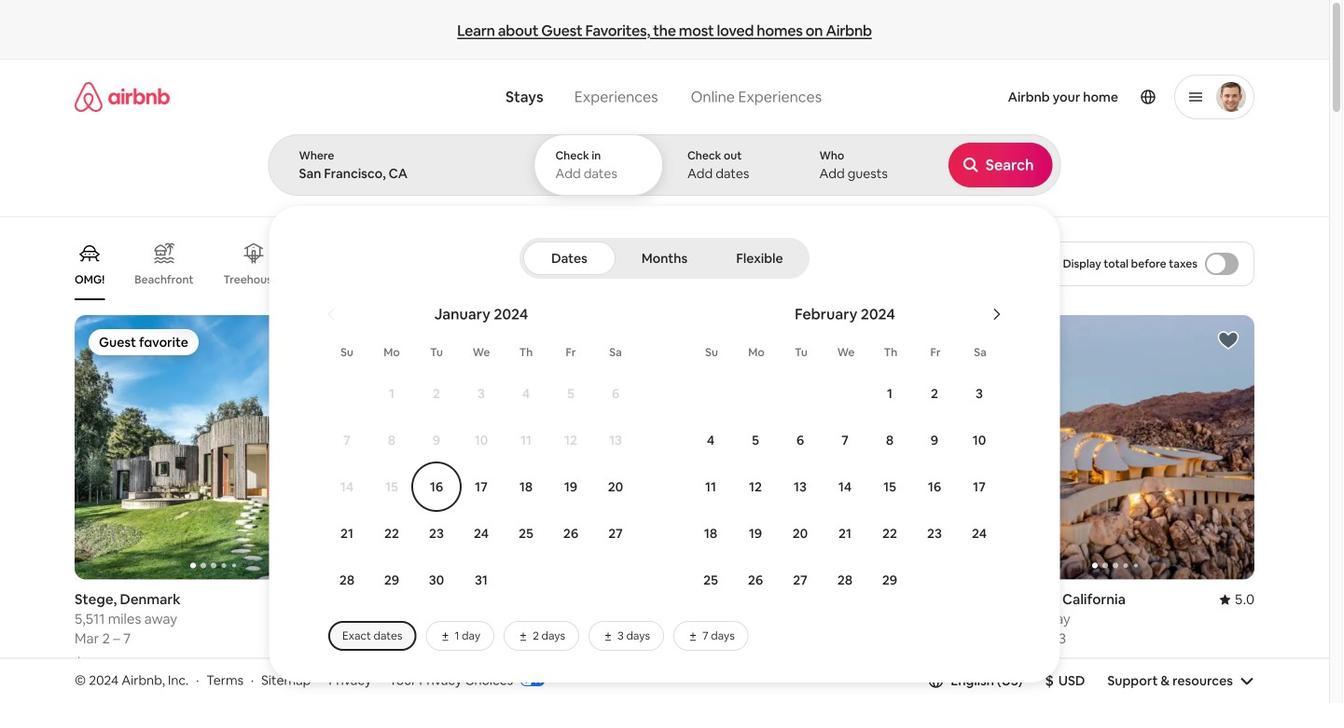 Task type: vqa. For each thing, say whether or not it's contained in the screenshot.
Nov within Bend, Oregon 98 miles away Nov 2 – 7 $151 night
no



Task type: describe. For each thing, give the bounding box(es) containing it.
add to wishlist: stege, denmark image
[[316, 329, 338, 352]]

add to wishlist: drimnin, uk image
[[616, 329, 638, 352]]

what can we help you find? tab list
[[491, 76, 674, 118]]



Task type: locate. For each thing, give the bounding box(es) containing it.
calendar application
[[291, 284, 1343, 651]]

tab panel
[[268, 134, 1343, 683]]

Search destinations search field
[[299, 165, 502, 182]]

group
[[75, 228, 935, 300], [75, 315, 353, 580], [375, 315, 653, 580], [676, 315, 954, 580], [976, 315, 1255, 580]]

5.0 out of 5 average rating image
[[1220, 591, 1255, 608]]

add to wishlist: redberth, uk image
[[917, 329, 939, 352]]

None search field
[[268, 60, 1343, 683]]

add to wishlist: joshua tree, california image
[[1217, 329, 1240, 352]]

tab list
[[523, 238, 806, 279]]

profile element
[[851, 60, 1255, 134]]



